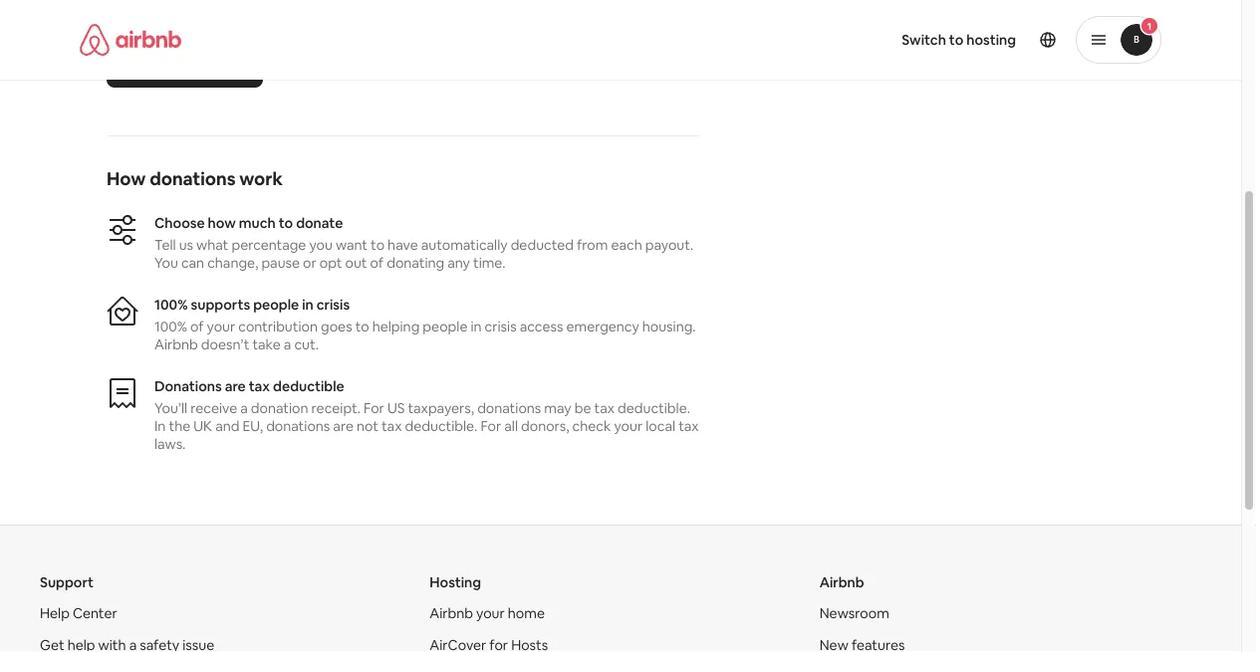 Task type: describe. For each thing, give the bounding box(es) containing it.
housing.
[[642, 318, 696, 336]]

doesn't
[[201, 336, 249, 354]]

donate
[[296, 214, 343, 232]]

deducted
[[511, 236, 574, 254]]

any
[[448, 254, 470, 272]]

not
[[357, 417, 379, 435]]

1 button
[[1076, 16, 1162, 64]]

to up percentage
[[279, 214, 293, 232]]

receive
[[191, 400, 237, 417]]

airbnb for airbnb
[[820, 574, 864, 592]]

airbnb your home link
[[430, 605, 545, 623]]

to inside "profile" element
[[949, 31, 964, 49]]

you
[[309, 236, 333, 254]]

0 horizontal spatial for
[[364, 400, 384, 417]]

airbnb inside the 100% supports people in crisis 100% of your contribution goes to helping people in crisis access emergency housing. airbnb doesn't take a cut.
[[154, 336, 198, 354]]

hosting
[[967, 31, 1016, 49]]

you'll
[[154, 400, 187, 417]]

1 horizontal spatial donations
[[266, 417, 330, 435]]

donation
[[251, 400, 308, 417]]

what
[[196, 236, 228, 254]]

tax right local on the right
[[679, 417, 699, 435]]

newsroom
[[820, 605, 889, 623]]

0 horizontal spatial in
[[302, 296, 314, 314]]

1 horizontal spatial people
[[423, 318, 468, 336]]

hosting
[[430, 574, 481, 592]]

how donations work
[[107, 167, 283, 191]]

or
[[303, 254, 317, 272]]

want
[[336, 236, 368, 254]]

profile element
[[645, 0, 1162, 80]]

check
[[572, 417, 611, 435]]

receipt.
[[311, 400, 361, 417]]

us
[[387, 400, 405, 417]]

0 vertical spatial are
[[225, 378, 246, 396]]

switch to hosting link
[[890, 19, 1028, 61]]

1 horizontal spatial deductible.
[[618, 400, 690, 417]]

all
[[504, 417, 518, 435]]

to inside the 100% supports people in crisis 100% of your contribution goes to helping people in crisis access emergency housing. airbnb doesn't take a cut.
[[355, 318, 369, 336]]

in
[[154, 417, 166, 435]]

a inside donations are tax deductible you'll receive a donation receipt. for us taxpayers, donations may be tax deductible. in the uk and eu, donations are not tax deductible. for all donors, check your local tax laws.
[[240, 400, 248, 417]]

help center link
[[40, 605, 117, 623]]

emergency
[[566, 318, 639, 336]]

the
[[169, 417, 190, 435]]

2 100% from the top
[[154, 318, 187, 336]]

donations are tax deductible you'll receive a donation receipt. for us taxpayers, donations may be tax deductible. in the uk and eu, donations are not tax deductible. for all donors, check your local tax laws.
[[154, 378, 699, 453]]

laws.
[[154, 435, 186, 453]]

tax right not
[[382, 417, 402, 435]]

airbnb for airbnb your home
[[430, 605, 473, 623]]

uk
[[194, 417, 212, 435]]

work
[[239, 167, 283, 191]]

may
[[544, 400, 572, 417]]

deductible
[[273, 378, 344, 396]]

be
[[575, 400, 591, 417]]

cut.
[[294, 336, 319, 354]]

2 vertical spatial your
[[476, 605, 505, 623]]

have
[[388, 236, 418, 254]]

much
[[239, 214, 276, 232]]

change,
[[207, 254, 258, 272]]

each
[[611, 236, 642, 254]]

taxpayers,
[[408, 400, 474, 417]]

opt
[[320, 254, 342, 272]]

can
[[181, 254, 204, 272]]

1 100% from the top
[[154, 296, 188, 314]]

pause
[[261, 254, 300, 272]]

access
[[520, 318, 563, 336]]

from
[[577, 236, 608, 254]]

center
[[73, 605, 117, 623]]



Task type: locate. For each thing, give the bounding box(es) containing it.
1 horizontal spatial airbnb
[[430, 605, 473, 623]]

0 horizontal spatial your
[[207, 318, 235, 336]]

1 vertical spatial a
[[240, 400, 248, 417]]

0 vertical spatial in
[[302, 296, 314, 314]]

payout.
[[645, 236, 694, 254]]

0 vertical spatial a
[[284, 336, 291, 354]]

support
[[40, 574, 94, 592]]

1 horizontal spatial donating
[[387, 254, 444, 272]]

your inside the 100% supports people in crisis 100% of your contribution goes to helping people in crisis access emergency housing. airbnb doesn't take a cut.
[[207, 318, 235, 336]]

your
[[207, 318, 235, 336], [614, 417, 643, 435], [476, 605, 505, 623]]

are
[[225, 378, 246, 396], [333, 417, 354, 435]]

100% supports people in crisis 100% of your contribution goes to helping people in crisis access emergency housing. airbnb doesn't take a cut.
[[154, 296, 696, 354]]

out
[[345, 254, 367, 272]]

0 horizontal spatial are
[[225, 378, 246, 396]]

0 vertical spatial people
[[253, 296, 299, 314]]

1 horizontal spatial your
[[476, 605, 505, 623]]

automatically
[[421, 236, 508, 254]]

1 vertical spatial donating
[[387, 254, 444, 272]]

airbnb down hosting
[[430, 605, 473, 623]]

crisis left the access
[[485, 318, 517, 336]]

are left not
[[333, 417, 354, 435]]

tell
[[154, 236, 176, 254]]

1 vertical spatial are
[[333, 417, 354, 435]]

100% down you
[[154, 296, 188, 314]]

to right switch at top
[[949, 31, 964, 49]]

choose
[[154, 214, 205, 232]]

supports
[[191, 296, 250, 314]]

0 horizontal spatial crisis
[[317, 296, 350, 314]]

donating left any
[[387, 254, 444, 272]]

in down time. on the top left
[[471, 318, 482, 336]]

home
[[508, 605, 545, 623]]

1 vertical spatial your
[[614, 417, 643, 435]]

1 horizontal spatial for
[[481, 417, 501, 435]]

helping
[[372, 318, 420, 336]]

your left home
[[476, 605, 505, 623]]

tax right be
[[594, 400, 615, 417]]

choose how much to donate tell us what percentage you want to have automatically deducted from each payout. you can change, pause or opt out of donating any time.
[[154, 214, 694, 272]]

0 vertical spatial of
[[370, 254, 384, 272]]

a
[[284, 336, 291, 354], [240, 400, 248, 417]]

0 horizontal spatial deductible.
[[405, 417, 478, 435]]

your inside donations are tax deductible you'll receive a donation receipt. for us taxpayers, donations may be tax deductible. in the uk and eu, donations are not tax deductible. for all donors, check your local tax laws.
[[614, 417, 643, 435]]

donations up the choose
[[150, 167, 236, 191]]

in up contribution
[[302, 296, 314, 314]]

2 vertical spatial airbnb
[[430, 605, 473, 623]]

of inside choose how much to donate tell us what percentage you want to have automatically deducted from each payout. you can change, pause or opt out of donating any time.
[[370, 254, 384, 272]]

0 vertical spatial airbnb
[[154, 336, 198, 354]]

of
[[370, 254, 384, 272], [190, 318, 204, 336]]

airbnb up donations at the bottom left
[[154, 336, 198, 354]]

1 vertical spatial airbnb
[[820, 574, 864, 592]]

donating right start
[[172, 53, 239, 74]]

your down supports on the top left of page
[[207, 318, 235, 336]]

are up receive
[[225, 378, 246, 396]]

deductible.
[[618, 400, 690, 417], [405, 417, 478, 435]]

2 horizontal spatial airbnb
[[820, 574, 864, 592]]

a left cut.
[[284, 336, 291, 354]]

0 horizontal spatial people
[[253, 296, 299, 314]]

people up contribution
[[253, 296, 299, 314]]

for left 'us' on the bottom of page
[[364, 400, 384, 417]]

us
[[179, 236, 193, 254]]

deductible. right 'us' on the bottom of page
[[405, 417, 478, 435]]

0 horizontal spatial of
[[190, 318, 204, 336]]

in
[[302, 296, 314, 314], [471, 318, 482, 336]]

start
[[131, 53, 168, 74]]

0 vertical spatial crisis
[[317, 296, 350, 314]]

crisis
[[317, 296, 350, 314], [485, 318, 517, 336]]

switch
[[902, 31, 946, 49]]

to
[[949, 31, 964, 49], [279, 214, 293, 232], [371, 236, 385, 254], [355, 318, 369, 336]]

0 vertical spatial donating
[[172, 53, 239, 74]]

0 horizontal spatial airbnb
[[154, 336, 198, 354]]

airbnb your home
[[430, 605, 545, 623]]

newsroom link
[[820, 605, 889, 623]]

0 horizontal spatial donations
[[150, 167, 236, 191]]

take
[[253, 336, 281, 354]]

help
[[40, 605, 70, 623]]

help center
[[40, 605, 117, 623]]

for left all
[[481, 417, 501, 435]]

start donating link
[[107, 40, 263, 88]]

1 horizontal spatial a
[[284, 336, 291, 354]]

percentage
[[232, 236, 306, 254]]

of down supports on the top left of page
[[190, 318, 204, 336]]

contribution
[[238, 318, 318, 336]]

100% left the doesn't
[[154, 318, 187, 336]]

local
[[646, 417, 676, 435]]

1 vertical spatial people
[[423, 318, 468, 336]]

airbnb
[[154, 336, 198, 354], [820, 574, 864, 592], [430, 605, 473, 623]]

people
[[253, 296, 299, 314], [423, 318, 468, 336]]

tax up the donation
[[249, 378, 270, 396]]

1 vertical spatial 100%
[[154, 318, 187, 336]]

time.
[[473, 254, 506, 272]]

your left local on the right
[[614, 417, 643, 435]]

1 vertical spatial crisis
[[485, 318, 517, 336]]

1 horizontal spatial crisis
[[485, 318, 517, 336]]

and
[[215, 417, 240, 435]]

1 vertical spatial of
[[190, 318, 204, 336]]

deductible. right check
[[618, 400, 690, 417]]

eu,
[[243, 417, 263, 435]]

donations
[[150, 167, 236, 191], [477, 400, 541, 417], [266, 417, 330, 435]]

donating inside choose how much to donate tell us what percentage you want to have automatically deducted from each payout. you can change, pause or opt out of donating any time.
[[387, 254, 444, 272]]

how
[[208, 214, 236, 232]]

you
[[154, 254, 178, 272]]

2 horizontal spatial donations
[[477, 400, 541, 417]]

0 vertical spatial your
[[207, 318, 235, 336]]

goes
[[321, 318, 352, 336]]

how
[[107, 167, 146, 191]]

crisis up goes
[[317, 296, 350, 314]]

1 horizontal spatial are
[[333, 417, 354, 435]]

0 vertical spatial 100%
[[154, 296, 188, 314]]

a right and
[[240, 400, 248, 417]]

of right out
[[370, 254, 384, 272]]

100%
[[154, 296, 188, 314], [154, 318, 187, 336]]

0 horizontal spatial donating
[[172, 53, 239, 74]]

tax
[[249, 378, 270, 396], [594, 400, 615, 417], [382, 417, 402, 435], [679, 417, 699, 435]]

for
[[364, 400, 384, 417], [481, 417, 501, 435]]

donating
[[172, 53, 239, 74], [387, 254, 444, 272]]

1 vertical spatial in
[[471, 318, 482, 336]]

people right the helping
[[423, 318, 468, 336]]

to right goes
[[355, 318, 369, 336]]

1 horizontal spatial of
[[370, 254, 384, 272]]

donations
[[154, 378, 222, 396]]

a inside the 100% supports people in crisis 100% of your contribution goes to helping people in crisis access emergency housing. airbnb doesn't take a cut.
[[284, 336, 291, 354]]

to left have
[[371, 236, 385, 254]]

2 horizontal spatial your
[[614, 417, 643, 435]]

donations left may
[[477, 400, 541, 417]]

of inside the 100% supports people in crisis 100% of your contribution goes to helping people in crisis access emergency housing. airbnb doesn't take a cut.
[[190, 318, 204, 336]]

1 horizontal spatial in
[[471, 318, 482, 336]]

switch to hosting
[[902, 31, 1016, 49]]

0 horizontal spatial a
[[240, 400, 248, 417]]

donors,
[[521, 417, 569, 435]]

donations down deductible
[[266, 417, 330, 435]]

1
[[1148, 19, 1152, 32]]

airbnb up newsroom link
[[820, 574, 864, 592]]

start donating
[[131, 53, 239, 74]]



Task type: vqa. For each thing, say whether or not it's contained in the screenshot.


